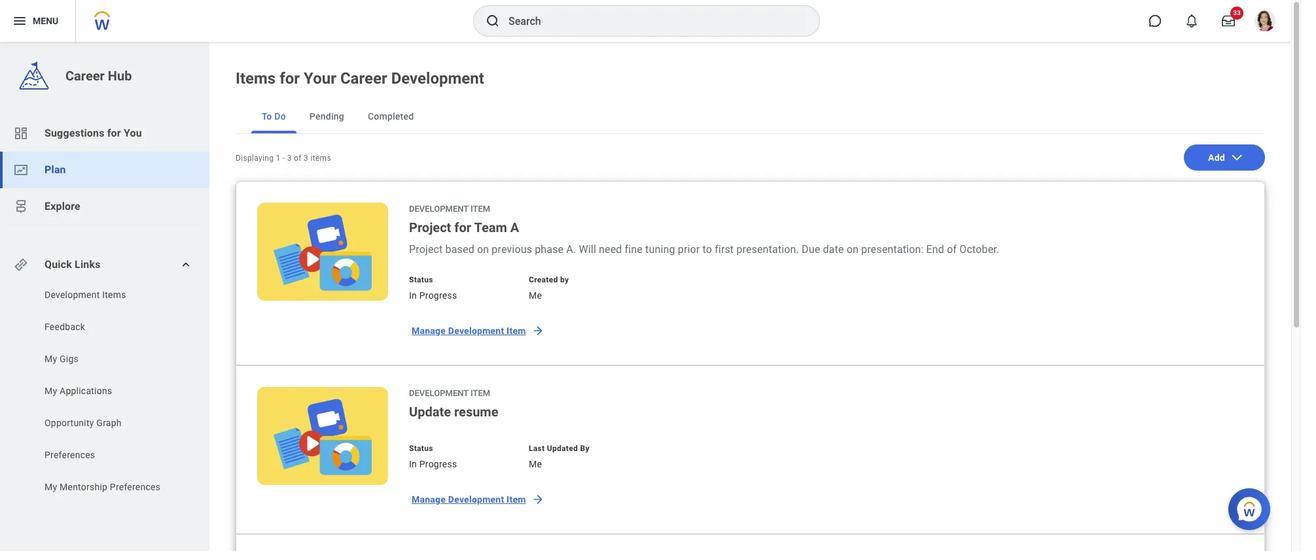 Task type: locate. For each thing, give the bounding box(es) containing it.
me inside created by me
[[529, 291, 542, 301]]

0 horizontal spatial 3
[[287, 154, 292, 163]]

arrow right image down last updated by me
[[531, 494, 544, 507]]

development inside development item project for team a
[[409, 204, 469, 214]]

1 status from the top
[[409, 276, 433, 285]]

my left gigs
[[45, 354, 57, 365]]

items down quick links element
[[102, 290, 126, 300]]

status in progress down based on the top of the page
[[409, 276, 457, 301]]

date
[[823, 244, 844, 256]]

for for your
[[280, 69, 300, 88]]

items
[[311, 154, 331, 163]]

on
[[477, 244, 489, 256], [847, 244, 859, 256]]

0 vertical spatial in
[[409, 291, 417, 301]]

1 vertical spatial status
[[409, 444, 433, 454]]

1 horizontal spatial 3
[[304, 154, 308, 163]]

menu button
[[0, 0, 75, 42]]

my
[[45, 354, 57, 365], [45, 386, 57, 397], [45, 482, 57, 493]]

3 left items
[[304, 154, 308, 163]]

by
[[580, 444, 590, 454]]

progress down based on the top of the page
[[419, 291, 457, 301]]

link image
[[13, 257, 29, 273]]

item inside 'development item update resume'
[[471, 389, 490, 399]]

displaying
[[236, 154, 274, 163]]

1 progress from the top
[[419, 291, 457, 301]]

0 horizontal spatial items
[[102, 290, 126, 300]]

1 manage development item from the top
[[412, 326, 526, 336]]

1 vertical spatial my
[[45, 386, 57, 397]]

2 me from the top
[[529, 460, 542, 470]]

for left you
[[107, 127, 121, 139]]

preferences inside my mentorship preferences link
[[110, 482, 160, 493]]

project up based on the top of the page
[[409, 220, 451, 236]]

tab list
[[236, 99, 1265, 134]]

0 horizontal spatial for
[[107, 127, 121, 139]]

will
[[579, 244, 596, 256]]

opportunity graph
[[45, 418, 122, 429]]

0 vertical spatial preferences
[[45, 450, 95, 461]]

of right - in the left of the page
[[294, 154, 302, 163]]

update
[[409, 405, 451, 420]]

of
[[294, 154, 302, 163], [947, 244, 957, 256]]

manage development item button
[[404, 318, 550, 344], [404, 487, 550, 513]]

your
[[304, 69, 336, 88]]

for inside list
[[107, 127, 121, 139]]

1 on from the left
[[477, 244, 489, 256]]

status
[[409, 276, 433, 285], [409, 444, 433, 454]]

0 vertical spatial arrow right image
[[531, 325, 544, 338]]

2 arrow right image from the top
[[531, 494, 544, 507]]

1 vertical spatial in
[[409, 460, 417, 470]]

inbox large image
[[1222, 14, 1235, 27]]

project left based on the top of the page
[[409, 244, 443, 256]]

-
[[283, 154, 285, 163]]

0 vertical spatial items
[[236, 69, 276, 88]]

1 vertical spatial project
[[409, 244, 443, 256]]

1 vertical spatial me
[[529, 460, 542, 470]]

0 vertical spatial me
[[529, 291, 542, 301]]

phase
[[535, 244, 564, 256]]

in
[[409, 291, 417, 301], [409, 460, 417, 470]]

me
[[529, 291, 542, 301], [529, 460, 542, 470]]

notifications large image
[[1185, 14, 1199, 27]]

my mentorship preferences
[[45, 482, 160, 493]]

2 progress from the top
[[419, 460, 457, 470]]

2 list from the top
[[0, 289, 209, 497]]

my left mentorship
[[45, 482, 57, 493]]

my down my gigs
[[45, 386, 57, 397]]

for for you
[[107, 127, 121, 139]]

development item project for team a
[[409, 204, 519, 236]]

my for my mentorship preferences
[[45, 482, 57, 493]]

2 in from the top
[[409, 460, 417, 470]]

2 3 from the left
[[304, 154, 308, 163]]

arrow right image down created by me
[[531, 325, 544, 338]]

3 right - in the left of the page
[[287, 154, 292, 163]]

0 horizontal spatial of
[[294, 154, 302, 163]]

quick
[[45, 259, 72, 271]]

3 my from the top
[[45, 482, 57, 493]]

on right based on the top of the page
[[477, 244, 489, 256]]

1 horizontal spatial for
[[280, 69, 300, 88]]

profile logan mcneil image
[[1255, 10, 1276, 34]]

project
[[409, 220, 451, 236], [409, 244, 443, 256]]

0 vertical spatial manage
[[412, 326, 446, 336]]

33 button
[[1214, 7, 1244, 35]]

status in progress down update
[[409, 444, 457, 470]]

my gigs link
[[43, 353, 178, 366]]

1 vertical spatial list
[[0, 289, 209, 497]]

1 vertical spatial progress
[[419, 460, 457, 470]]

justify image
[[12, 13, 27, 29]]

1 status in progress from the top
[[409, 276, 457, 301]]

0 vertical spatial for
[[280, 69, 300, 88]]

preferences down opportunity
[[45, 450, 95, 461]]

a
[[510, 220, 519, 236]]

links
[[75, 259, 101, 271]]

33
[[1233, 9, 1241, 16]]

arrow right image
[[531, 325, 544, 338], [531, 494, 544, 507]]

career right your
[[340, 69, 387, 88]]

2 vertical spatial for
[[454, 220, 471, 236]]

fine
[[625, 244, 643, 256]]

opportunity
[[45, 418, 94, 429]]

my for my gigs
[[45, 354, 57, 365]]

0 vertical spatial list
[[0, 115, 209, 225]]

last updated by me
[[529, 444, 590, 470]]

to
[[703, 244, 712, 256]]

0 horizontal spatial preferences
[[45, 450, 95, 461]]

plan link
[[0, 152, 209, 189]]

1 horizontal spatial career
[[340, 69, 387, 88]]

manage development item for 2nd arrow right icon from the bottom of the page
[[412, 326, 526, 336]]

1 vertical spatial manage
[[412, 495, 446, 505]]

1 vertical spatial for
[[107, 127, 121, 139]]

do
[[274, 111, 286, 122]]

me down last
[[529, 460, 542, 470]]

0 vertical spatial of
[[294, 154, 302, 163]]

development
[[391, 69, 484, 88], [409, 204, 469, 214], [45, 290, 100, 300], [448, 326, 504, 336], [409, 389, 469, 399], [448, 495, 504, 505]]

items
[[236, 69, 276, 88], [102, 290, 126, 300]]

1 vertical spatial arrow right image
[[531, 494, 544, 507]]

on right date
[[847, 244, 859, 256]]

status in progress
[[409, 276, 457, 301], [409, 444, 457, 470]]

for up based on the top of the page
[[454, 220, 471, 236]]

to
[[262, 111, 272, 122]]

2 status from the top
[[409, 444, 433, 454]]

to do button
[[251, 99, 296, 134]]

items up the 'to'
[[236, 69, 276, 88]]

preferences
[[45, 450, 95, 461], [110, 482, 160, 493]]

2 horizontal spatial for
[[454, 220, 471, 236]]

manage development item
[[412, 326, 526, 336], [412, 495, 526, 505]]

1 vertical spatial preferences
[[110, 482, 160, 493]]

project based on previous phase a. will need fine tuning prior to first presentation. due date on presentation: end of october.
[[409, 244, 1000, 256]]

career
[[65, 68, 105, 84], [340, 69, 387, 88]]

0 vertical spatial status
[[409, 276, 433, 285]]

1 horizontal spatial of
[[947, 244, 957, 256]]

progress down update
[[419, 460, 457, 470]]

first
[[715, 244, 734, 256]]

1 vertical spatial status in progress
[[409, 444, 457, 470]]

0 horizontal spatial on
[[477, 244, 489, 256]]

0 vertical spatial manage development item
[[412, 326, 526, 336]]

for
[[280, 69, 300, 88], [107, 127, 121, 139], [454, 220, 471, 236]]

status for by
[[409, 444, 433, 454]]

manage
[[412, 326, 446, 336], [412, 495, 446, 505]]

career left hub
[[65, 68, 105, 84]]

1 vertical spatial manage development item
[[412, 495, 526, 505]]

1 vertical spatial manage development item button
[[404, 487, 550, 513]]

quick links element
[[13, 252, 199, 278]]

quick links
[[45, 259, 101, 271]]

add button
[[1184, 145, 1265, 171]]

resume
[[454, 405, 498, 420]]

onboarding home image
[[13, 162, 29, 178]]

1 horizontal spatial on
[[847, 244, 859, 256]]

0 vertical spatial progress
[[419, 291, 457, 301]]

3
[[287, 154, 292, 163], [304, 154, 308, 163]]

1 in from the top
[[409, 291, 417, 301]]

0 vertical spatial my
[[45, 354, 57, 365]]

1 me from the top
[[529, 291, 542, 301]]

development inside development items 'link'
[[45, 290, 100, 300]]

my applications
[[45, 386, 112, 397]]

0 vertical spatial manage development item button
[[404, 318, 550, 344]]

suggestions
[[45, 127, 104, 139]]

1 vertical spatial items
[[102, 290, 126, 300]]

1 list from the top
[[0, 115, 209, 225]]

status in progress for by
[[409, 444, 457, 470]]

0 vertical spatial project
[[409, 220, 451, 236]]

me down created
[[529, 291, 542, 301]]

1 vertical spatial of
[[947, 244, 957, 256]]

1 project from the top
[[409, 220, 451, 236]]

displaying 1 - 3 of 3 items
[[236, 154, 331, 163]]

1 horizontal spatial preferences
[[110, 482, 160, 493]]

2 vertical spatial my
[[45, 482, 57, 493]]

items inside development items 'link'
[[102, 290, 126, 300]]

my gigs
[[45, 354, 79, 365]]

2 status in progress from the top
[[409, 444, 457, 470]]

add
[[1208, 153, 1225, 163]]

created by me
[[529, 276, 569, 301]]

preferences down "preferences" link
[[110, 482, 160, 493]]

2 manage development item from the top
[[412, 495, 526, 505]]

2 my from the top
[[45, 386, 57, 397]]

of right end
[[947, 244, 957, 256]]

0 vertical spatial status in progress
[[409, 276, 457, 301]]

for left your
[[280, 69, 300, 88]]

list
[[0, 115, 209, 225], [0, 289, 209, 497]]

2 on from the left
[[847, 244, 859, 256]]

1 my from the top
[[45, 354, 57, 365]]



Task type: describe. For each thing, give the bounding box(es) containing it.
mentorship
[[60, 482, 107, 493]]

development items link
[[43, 289, 178, 302]]

tab list containing to do
[[236, 99, 1265, 134]]

by
[[560, 276, 569, 285]]

my mentorship preferences link
[[43, 481, 178, 494]]

1 manage development item button from the top
[[404, 318, 550, 344]]

graph
[[96, 418, 122, 429]]

prior
[[678, 244, 700, 256]]

2 manage development item button from the top
[[404, 487, 550, 513]]

my applications link
[[43, 385, 178, 398]]

based
[[446, 244, 474, 256]]

pending
[[310, 111, 344, 122]]

1 manage from the top
[[412, 326, 446, 336]]

completed
[[368, 111, 414, 122]]

for inside development item project for team a
[[454, 220, 471, 236]]

opportunity graph link
[[43, 417, 178, 430]]

tuning
[[645, 244, 675, 256]]

0 horizontal spatial career
[[65, 68, 105, 84]]

1 arrow right image from the top
[[531, 325, 544, 338]]

need
[[599, 244, 622, 256]]

timeline milestone image
[[13, 199, 29, 215]]

explore link
[[0, 189, 209, 225]]

2 project from the top
[[409, 244, 443, 256]]

list containing suggestions for you
[[0, 115, 209, 225]]

preferences inside "preferences" link
[[45, 450, 95, 461]]

1
[[276, 154, 281, 163]]

items for your career development
[[236, 69, 484, 88]]

development items
[[45, 290, 126, 300]]

status in progress for me
[[409, 276, 457, 301]]

2 manage from the top
[[412, 495, 446, 505]]

completed button
[[357, 99, 424, 134]]

career hub
[[65, 68, 132, 84]]

updated
[[547, 444, 578, 454]]

plan
[[45, 164, 66, 176]]

1 3 from the left
[[287, 154, 292, 163]]

in for by
[[409, 460, 417, 470]]

development item update resume
[[409, 389, 498, 420]]

in for me
[[409, 291, 417, 301]]

pending button
[[299, 99, 355, 134]]

you
[[124, 127, 142, 139]]

chevron down image
[[1231, 151, 1244, 164]]

project inside development item project for team a
[[409, 220, 451, 236]]

suggestions for you link
[[0, 115, 209, 152]]

gigs
[[60, 354, 79, 365]]

development inside 'development item update resume'
[[409, 389, 469, 399]]

progress for by
[[419, 460, 457, 470]]

me inside last updated by me
[[529, 460, 542, 470]]

chevron up small image
[[179, 259, 192, 272]]

menu
[[33, 15, 58, 26]]

explore
[[45, 200, 80, 213]]

list containing development items
[[0, 289, 209, 497]]

preferences link
[[43, 449, 178, 462]]

Search Workday  search field
[[509, 7, 793, 35]]

1 horizontal spatial items
[[236, 69, 276, 88]]

dashboard image
[[13, 126, 29, 141]]

a.
[[566, 244, 576, 256]]

progress for me
[[419, 291, 457, 301]]

to do
[[262, 111, 286, 122]]

item inside development item project for team a
[[471, 204, 490, 214]]

feedback link
[[43, 321, 178, 334]]

feedback
[[45, 322, 85, 333]]

end
[[926, 244, 944, 256]]

my for my applications
[[45, 386, 57, 397]]

suggestions for you
[[45, 127, 142, 139]]

previous
[[492, 244, 532, 256]]

created
[[529, 276, 558, 285]]

presentation:
[[861, 244, 924, 256]]

manage development item for 1st arrow right icon from the bottom of the page
[[412, 495, 526, 505]]

due
[[802, 244, 820, 256]]

status for me
[[409, 276, 433, 285]]

search image
[[485, 13, 501, 29]]

october.
[[960, 244, 1000, 256]]

team
[[474, 220, 507, 236]]

last
[[529, 444, 545, 454]]

applications
[[60, 386, 112, 397]]

hub
[[108, 68, 132, 84]]

presentation.
[[737, 244, 799, 256]]



Task type: vqa. For each thing, say whether or not it's contained in the screenshot.
to
yes



